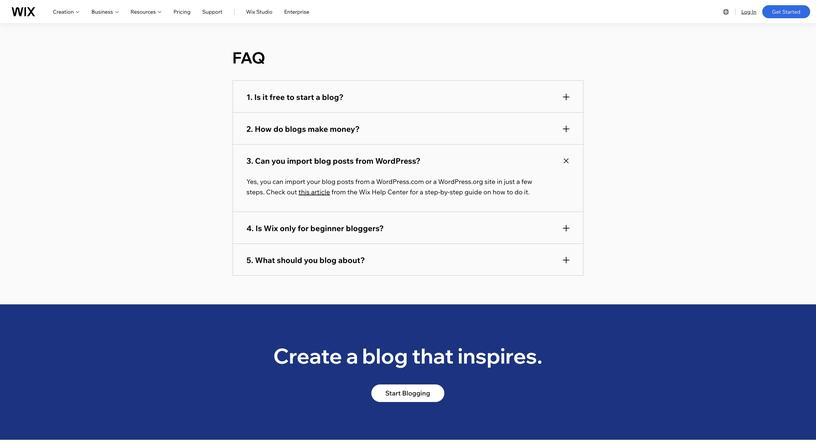 Task type: locate. For each thing, give the bounding box(es) containing it.
enterprise link
[[284, 8, 309, 15]]

guide
[[465, 188, 482, 196]]

this
[[299, 188, 310, 196]]

get
[[772, 8, 781, 15]]

free
[[270, 92, 285, 102]]

2 vertical spatial wix
[[264, 223, 278, 233]]

0 horizontal spatial to
[[287, 92, 294, 102]]

for right center
[[410, 188, 418, 196]]

0 vertical spatial wix
[[246, 8, 255, 15]]

is left 'it'
[[254, 92, 261, 102]]

0 vertical spatial do
[[273, 124, 283, 134]]

log in link
[[741, 8, 756, 15]]

how
[[493, 188, 505, 196]]

from
[[356, 156, 373, 166], [355, 177, 370, 186], [331, 188, 346, 196]]

from inside yes, you can import your blog posts from a wordpress.com or a wordpress.org site in just a few steps. check out
[[355, 177, 370, 186]]

studio
[[256, 8, 272, 15]]

is for 4.
[[255, 223, 262, 233]]

what
[[255, 255, 275, 265]]

your
[[307, 177, 320, 186]]

in
[[497, 177, 502, 186]]

blog
[[314, 156, 331, 166], [322, 177, 335, 186], [320, 255, 336, 265], [362, 343, 408, 369]]

for right 'only'
[[298, 223, 309, 233]]

1 vertical spatial do
[[515, 188, 523, 196]]

you
[[272, 156, 285, 166], [260, 177, 271, 186], [304, 255, 318, 265]]

0 vertical spatial you
[[272, 156, 285, 166]]

wix
[[246, 8, 255, 15], [359, 188, 370, 196], [264, 223, 278, 233]]

wix left studio
[[246, 8, 255, 15]]

1 vertical spatial you
[[260, 177, 271, 186]]

import for your
[[285, 177, 305, 186]]

log
[[741, 8, 751, 15]]

wix studio
[[246, 8, 272, 15]]

0 vertical spatial from
[[356, 156, 373, 166]]

business
[[91, 8, 113, 15]]

posts
[[333, 156, 354, 166], [337, 177, 354, 186]]

0 vertical spatial to
[[287, 92, 294, 102]]

in
[[752, 8, 756, 15]]

is inside 4. is wix only for beginner bloggers? list item
[[255, 223, 262, 233]]

wix left 'only'
[[264, 223, 278, 233]]

0 horizontal spatial you
[[260, 177, 271, 186]]

0 vertical spatial is
[[254, 92, 261, 102]]

only
[[280, 223, 296, 233]]

is inside 1. is it free to start a blog? list item
[[254, 92, 261, 102]]

import
[[287, 156, 312, 166], [285, 177, 305, 186]]

that
[[412, 343, 454, 369]]

import inside yes, you can import your blog posts from a wordpress.com or a wordpress.org site in just a few steps. check out
[[285, 177, 305, 186]]

on
[[483, 188, 491, 196]]

list
[[232, 80, 583, 276]]

log in
[[741, 8, 756, 15]]

import up the out
[[285, 177, 305, 186]]

1 horizontal spatial do
[[515, 188, 523, 196]]

0 horizontal spatial do
[[273, 124, 283, 134]]

just
[[504, 177, 515, 186]]

to down just
[[507, 188, 513, 196]]

1 horizontal spatial wix
[[264, 223, 278, 233]]

support
[[202, 8, 222, 15]]

0 vertical spatial posts
[[333, 156, 354, 166]]

2 vertical spatial you
[[304, 255, 318, 265]]

pricing link
[[173, 8, 190, 15]]

step-
[[425, 188, 440, 196]]

0 horizontal spatial for
[[298, 223, 309, 233]]

the
[[347, 188, 357, 196]]

blog inside yes, you can import your blog posts from a wordpress.com or a wordpress.org site in just a few steps. check out
[[322, 177, 335, 186]]

posts up the
[[337, 177, 354, 186]]

start blogging
[[385, 389, 430, 398]]

1 vertical spatial wix
[[359, 188, 370, 196]]

yes,
[[246, 177, 258, 186]]

1 vertical spatial from
[[355, 177, 370, 186]]

to
[[287, 92, 294, 102], [507, 188, 513, 196]]

a
[[316, 92, 320, 102], [371, 177, 375, 186], [433, 177, 437, 186], [516, 177, 520, 186], [420, 188, 423, 196], [346, 343, 358, 369]]

2 horizontal spatial wix
[[359, 188, 370, 196]]

do right how at the left top of the page
[[273, 124, 283, 134]]

blog?
[[322, 92, 344, 102]]

1.
[[246, 92, 253, 102]]

0 vertical spatial for
[[410, 188, 418, 196]]

create
[[273, 343, 342, 369]]

this article from the wix help center for a step-by-step guide on how to do it.
[[299, 188, 530, 196]]

do
[[273, 124, 283, 134], [515, 188, 523, 196]]

0 vertical spatial import
[[287, 156, 312, 166]]

how
[[255, 124, 272, 134]]

1 horizontal spatial for
[[410, 188, 418, 196]]

1 vertical spatial posts
[[337, 177, 354, 186]]

do inside list item
[[273, 124, 283, 134]]

1 horizontal spatial you
[[272, 156, 285, 166]]

you left can
[[260, 177, 271, 186]]

for
[[410, 188, 418, 196], [298, 223, 309, 233]]

start
[[385, 389, 401, 398]]

beginner
[[310, 223, 344, 233]]

blogs
[[285, 124, 306, 134]]

is right 4.
[[255, 223, 262, 233]]

you right should
[[304, 255, 318, 265]]

is
[[254, 92, 261, 102], [255, 223, 262, 233]]

1 vertical spatial to
[[507, 188, 513, 196]]

for inside list item
[[298, 223, 309, 233]]

1 vertical spatial import
[[285, 177, 305, 186]]

1 vertical spatial is
[[255, 223, 262, 233]]

wordpress.org
[[438, 177, 483, 186]]

0 horizontal spatial wix
[[246, 8, 255, 15]]

posts down the money?
[[333, 156, 354, 166]]

wix inside list item
[[264, 223, 278, 233]]

1 horizontal spatial to
[[507, 188, 513, 196]]

import up your
[[287, 156, 312, 166]]

wix right the
[[359, 188, 370, 196]]

do left the it.
[[515, 188, 523, 196]]

start
[[296, 92, 314, 102]]

center
[[387, 188, 408, 196]]

4.
[[246, 223, 254, 233]]

you right can
[[272, 156, 285, 166]]

3.
[[246, 156, 253, 166]]

to right free
[[287, 92, 294, 102]]

to inside list item
[[287, 92, 294, 102]]

make
[[308, 124, 328, 134]]

is for 1.
[[254, 92, 261, 102]]

out
[[287, 188, 297, 196]]

you inside yes, you can import your blog posts from a wordpress.com or a wordpress.org site in just a few steps. check out
[[260, 177, 271, 186]]

by-
[[440, 188, 450, 196]]

2. how do blogs make money? list item
[[232, 112, 583, 144]]

1. is it free to start a blog? list item
[[232, 80, 583, 113]]

1 vertical spatial for
[[298, 223, 309, 233]]



Task type: vqa. For each thing, say whether or not it's contained in the screenshot.
Edit related to Electronics Store
no



Task type: describe. For each thing, give the bounding box(es) containing it.
money?
[[330, 124, 360, 134]]

it.
[[524, 188, 530, 196]]

help
[[372, 188, 386, 196]]

get started link
[[762, 5, 810, 18]]

wordpress.com
[[376, 177, 424, 186]]

5. what should you blog about?
[[246, 255, 365, 265]]

to inside 3. can you import blog posts from wordpress? list item
[[507, 188, 513, 196]]

it
[[263, 92, 268, 102]]

2. how do blogs make money?
[[246, 124, 360, 134]]

5. what should you blog about? list item
[[232, 244, 583, 276]]

support link
[[202, 8, 222, 15]]

enterprise
[[284, 8, 309, 15]]

bloggers?
[[346, 223, 384, 233]]

do inside 3. can you import blog posts from wordpress? list item
[[515, 188, 523, 196]]

or
[[425, 177, 432, 186]]

yes, you can import your blog posts from a wordpress.com or a wordpress.org site in just a few steps. check out
[[246, 177, 532, 196]]

can
[[255, 156, 270, 166]]

step
[[450, 188, 463, 196]]

list containing 1. is it free to start a blog?
[[232, 80, 583, 276]]

3. can you import blog posts from wordpress? list item
[[232, 144, 583, 212]]

creation
[[53, 8, 74, 15]]

5.
[[246, 255, 253, 265]]

few
[[521, 177, 532, 186]]

wix inside 3. can you import blog posts from wordpress? list item
[[359, 188, 370, 196]]

wix studio link
[[246, 8, 272, 15]]

business button
[[91, 8, 119, 15]]

create a blog that inspires.
[[273, 343, 543, 369]]

2 vertical spatial from
[[331, 188, 346, 196]]

language selector, english selected image
[[722, 8, 730, 15]]

about?
[[338, 255, 365, 265]]

can
[[273, 177, 283, 186]]

inspires.
[[458, 343, 543, 369]]

should
[[277, 255, 302, 265]]

article
[[311, 188, 330, 196]]

1. is it free to start a blog?
[[246, 92, 344, 102]]

2.
[[246, 124, 253, 134]]

for inside 3. can you import blog posts from wordpress? list item
[[410, 188, 418, 196]]

faq
[[232, 48, 265, 68]]

import for blog
[[287, 156, 312, 166]]

resources button
[[131, 8, 162, 15]]

started
[[782, 8, 800, 15]]

start blogging link
[[371, 385, 444, 402]]

4. is wix only for beginner bloggers? list item
[[232, 212, 583, 244]]

resources
[[131, 8, 156, 15]]

steps.
[[246, 188, 265, 196]]

4. is wix only for beginner bloggers?
[[246, 223, 384, 233]]

pricing
[[173, 8, 190, 15]]

posts inside yes, you can import your blog posts from a wordpress.com or a wordpress.org site in just a few steps. check out
[[337, 177, 354, 186]]

2 horizontal spatial you
[[304, 255, 318, 265]]

creation button
[[53, 8, 80, 15]]

blogging
[[402, 389, 430, 398]]

get started
[[772, 8, 800, 15]]

check
[[266, 188, 285, 196]]

this article link
[[299, 188, 330, 196]]

wordpress?
[[375, 156, 420, 166]]

3. can you import blog posts from wordpress?
[[246, 156, 420, 166]]

site
[[485, 177, 495, 186]]



